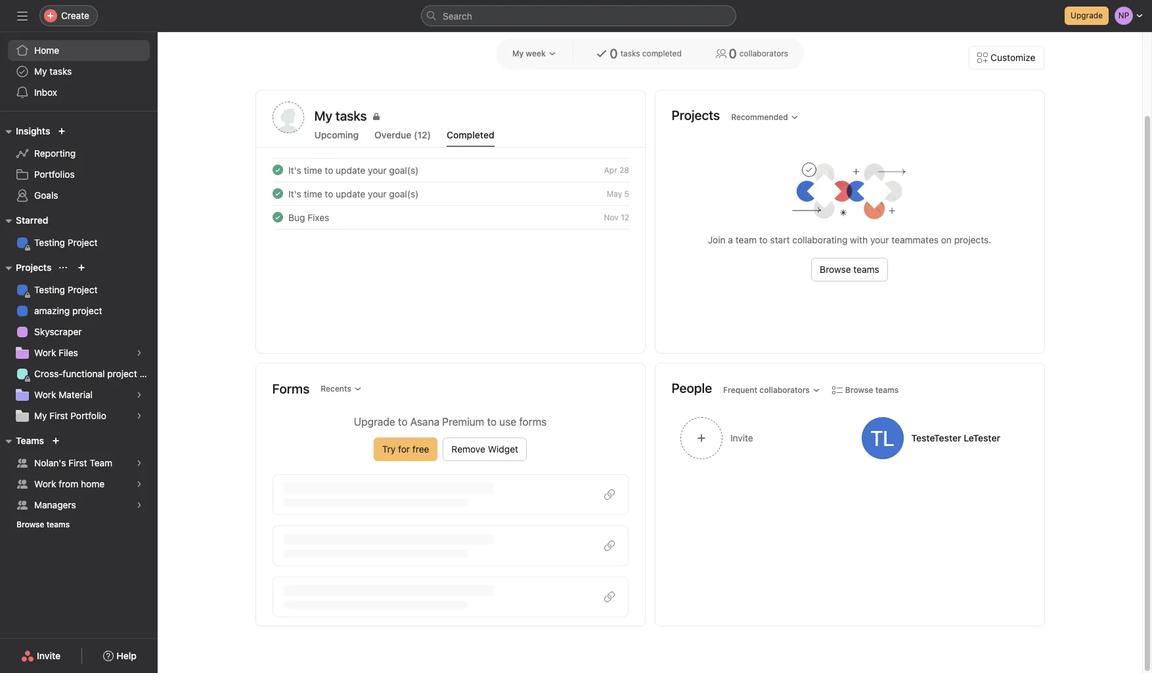 Task type: locate. For each thing, give the bounding box(es) containing it.
completed image left the bug
[[270, 210, 285, 225]]

2 vertical spatial browse teams button
[[11, 516, 76, 535]]

2 testing project link from the top
[[8, 280, 150, 301]]

testing
[[34, 237, 65, 248], [34, 284, 65, 296]]

completed checkbox up completed checkbox
[[270, 162, 285, 178]]

2 vertical spatial browse teams
[[16, 520, 70, 530]]

testing project link up new project or portfolio icon
[[8, 233, 150, 254]]

invite
[[730, 433, 753, 444], [37, 651, 61, 662]]

tasks down home
[[49, 66, 72, 77]]

it's time to update your goal(s) down the upcoming button on the top
[[288, 165, 418, 176]]

insights button
[[0, 123, 50, 139]]

my week button
[[506, 45, 562, 63]]

1 vertical spatial my
[[34, 66, 47, 77]]

inbox link
[[8, 82, 150, 103]]

first inside teams element
[[69, 458, 87, 469]]

0 horizontal spatial invite
[[37, 651, 61, 662]]

tasks left completed
[[620, 49, 640, 58]]

2 0 from the left
[[729, 46, 737, 61]]

2 work from the top
[[34, 389, 56, 401]]

1 vertical spatial first
[[69, 458, 87, 469]]

0 vertical spatial completed checkbox
[[270, 162, 285, 178]]

0 vertical spatial your
[[368, 165, 386, 176]]

1 vertical spatial goal(s)
[[389, 188, 418, 199]]

Completed checkbox
[[270, 210, 285, 225]]

free
[[412, 444, 429, 455]]

1 testing project link from the top
[[8, 233, 150, 254]]

1 vertical spatial browse teams button
[[826, 381, 905, 400]]

work from home
[[34, 479, 105, 490]]

starred element
[[0, 209, 158, 256]]

0
[[610, 46, 618, 61], [729, 46, 737, 61]]

nolan's
[[34, 458, 66, 469]]

1 vertical spatial testing project
[[34, 284, 98, 296]]

completed image
[[270, 186, 285, 202], [270, 210, 285, 225]]

0 horizontal spatial 0
[[610, 46, 618, 61]]

1 time from the top
[[303, 165, 322, 176]]

3 work from the top
[[34, 479, 56, 490]]

1 vertical spatial your
[[368, 188, 386, 199]]

work for work files
[[34, 347, 56, 359]]

1 vertical spatial upgrade
[[354, 416, 395, 428]]

1 project from the top
[[67, 237, 98, 248]]

new image
[[58, 127, 66, 135]]

0 vertical spatial invite
[[730, 433, 753, 444]]

completed
[[447, 129, 494, 141]]

1 vertical spatial browse teams
[[845, 385, 899, 395]]

cross-functional project plan link
[[8, 364, 158, 385]]

time for apr
[[303, 165, 322, 176]]

teams inside teams element
[[47, 520, 70, 530]]

projects element
[[0, 256, 158, 430]]

portfolio
[[71, 411, 106, 422]]

browse teams button
[[811, 258, 888, 282], [826, 381, 905, 400], [11, 516, 76, 535]]

2 completed image from the top
[[270, 210, 285, 225]]

1 vertical spatial completed checkbox
[[270, 186, 285, 202]]

1 update from the top
[[335, 165, 365, 176]]

completed image down completed image
[[270, 186, 285, 202]]

work down nolan's
[[34, 479, 56, 490]]

forms
[[519, 416, 547, 428]]

1 vertical spatial work
[[34, 389, 56, 401]]

2 vertical spatial teams
[[47, 520, 70, 530]]

overdue (12) button
[[374, 129, 431, 147]]

starred button
[[0, 213, 48, 229]]

testing down starred
[[34, 237, 65, 248]]

2 vertical spatial browse
[[16, 520, 44, 530]]

1 goal(s) from the top
[[389, 165, 418, 176]]

my up teams
[[34, 411, 47, 422]]

browse teams button inside teams element
[[11, 516, 76, 535]]

1 horizontal spatial project
[[107, 368, 137, 380]]

2 it's from the top
[[288, 188, 301, 199]]

project left plan
[[107, 368, 137, 380]]

your for may 5
[[368, 188, 386, 199]]

0 for tasks completed
[[610, 46, 618, 61]]

upgrade for upgrade
[[1071, 11, 1103, 20]]

remove widget button
[[443, 438, 527, 462]]

use
[[499, 416, 516, 428]]

1 0 from the left
[[610, 46, 618, 61]]

1 vertical spatial completed image
[[270, 210, 285, 225]]

upcoming button
[[314, 129, 359, 147]]

functional
[[63, 368, 105, 380]]

1 it's from the top
[[288, 165, 301, 176]]

0 horizontal spatial tasks
[[49, 66, 72, 77]]

week
[[526, 49, 546, 58]]

time up bug fixes
[[303, 188, 322, 199]]

team
[[735, 234, 757, 246]]

2 project from the top
[[67, 284, 98, 296]]

upgrade
[[1071, 11, 1103, 20], [354, 416, 395, 428]]

projects left "recommended"
[[672, 107, 720, 122]]

2 it's time to update your goal(s) from the top
[[288, 188, 418, 199]]

completed checkbox down completed image
[[270, 186, 285, 202]]

1 vertical spatial it's
[[288, 188, 301, 199]]

nov 12 button
[[604, 212, 629, 222]]

1 vertical spatial projects
[[16, 262, 51, 273]]

work material
[[34, 389, 93, 401]]

goal(s)
[[389, 165, 418, 176], [389, 188, 418, 199]]

0 vertical spatial work
[[34, 347, 56, 359]]

1 testing project from the top
[[34, 237, 98, 248]]

create
[[61, 10, 89, 21]]

first down work material
[[49, 411, 68, 422]]

projects inside dropdown button
[[16, 262, 51, 273]]

my left week
[[512, 49, 524, 58]]

2 testing from the top
[[34, 284, 65, 296]]

it's time to update your goal(s) up fixes
[[288, 188, 418, 199]]

my inside 'global' element
[[34, 66, 47, 77]]

my
[[512, 49, 524, 58], [34, 66, 47, 77], [34, 411, 47, 422]]

time for may
[[303, 188, 322, 199]]

update
[[335, 165, 365, 176], [335, 188, 365, 199]]

0 vertical spatial testing project
[[34, 237, 98, 248]]

for
[[398, 444, 410, 455]]

time right completed image
[[303, 165, 322, 176]]

testing project up amazing project
[[34, 284, 98, 296]]

reporting
[[34, 148, 76, 159]]

testing project link down new project or portfolio icon
[[8, 280, 150, 301]]

0 vertical spatial it's time to update your goal(s)
[[288, 165, 418, 176]]

Completed checkbox
[[270, 162, 285, 178], [270, 186, 285, 202]]

12
[[620, 212, 629, 222]]

2 vertical spatial work
[[34, 479, 56, 490]]

show options, current sort, top image
[[59, 264, 67, 272]]

see details, work from home image
[[135, 481, 143, 489]]

work inside "link"
[[34, 479, 56, 490]]

upgrade for upgrade to asana premium to use forms
[[354, 416, 395, 428]]

1 vertical spatial testing project link
[[8, 280, 150, 301]]

project up new project or portfolio icon
[[67, 237, 98, 248]]

0 vertical spatial it's
[[288, 165, 301, 176]]

add profile photo image
[[272, 102, 304, 133]]

completed image
[[270, 162, 285, 178]]

5
[[624, 189, 629, 199]]

first up work from home "link"
[[69, 458, 87, 469]]

completed button
[[447, 129, 494, 147]]

1 horizontal spatial 0
[[729, 46, 737, 61]]

1 completed checkbox from the top
[[270, 162, 285, 178]]

amazing
[[34, 305, 70, 317]]

Search tasks, projects, and more text field
[[421, 5, 736, 26]]

1 vertical spatial update
[[335, 188, 365, 199]]

0 vertical spatial goal(s)
[[389, 165, 418, 176]]

testing project link
[[8, 233, 150, 254], [8, 280, 150, 301]]

to
[[324, 165, 333, 176], [324, 188, 333, 199], [759, 234, 768, 246], [398, 416, 408, 428], [487, 416, 497, 428]]

to left the start
[[759, 234, 768, 246]]

1 vertical spatial project
[[107, 368, 137, 380]]

tasks
[[620, 49, 640, 58], [49, 66, 72, 77]]

project up amazing project link
[[67, 284, 98, 296]]

first
[[49, 411, 68, 422], [69, 458, 87, 469]]

0 vertical spatial project
[[72, 305, 102, 317]]

0 vertical spatial browse teams button
[[811, 258, 888, 282]]

0 vertical spatial completed image
[[270, 186, 285, 202]]

0 vertical spatial browse teams
[[820, 264, 879, 275]]

0 vertical spatial browse
[[820, 264, 851, 275]]

2 vertical spatial my
[[34, 411, 47, 422]]

0 horizontal spatial first
[[49, 411, 68, 422]]

home
[[81, 479, 105, 490]]

1 vertical spatial it's time to update your goal(s)
[[288, 188, 418, 199]]

it's time to update your goal(s)
[[288, 165, 418, 176], [288, 188, 418, 199]]

recents button
[[315, 380, 368, 399]]

2 update from the top
[[335, 188, 365, 199]]

people
[[672, 381, 712, 396]]

1 horizontal spatial invite
[[730, 433, 753, 444]]

fixes
[[307, 212, 329, 223]]

asana
[[410, 416, 439, 428]]

0 vertical spatial tasks
[[620, 49, 640, 58]]

1 horizontal spatial upgrade
[[1071, 11, 1103, 20]]

1 vertical spatial testing
[[34, 284, 65, 296]]

collaborators right frequent
[[760, 385, 810, 395]]

my inside 'projects' element
[[34, 411, 47, 422]]

0 vertical spatial my
[[512, 49, 524, 58]]

0 vertical spatial upgrade
[[1071, 11, 1103, 20]]

0 horizontal spatial projects
[[16, 262, 51, 273]]

1 vertical spatial project
[[67, 284, 98, 296]]

0 horizontal spatial project
[[72, 305, 102, 317]]

try for free button
[[374, 438, 438, 462]]

cross-functional project plan
[[34, 368, 158, 380]]

teams
[[853, 264, 879, 275], [875, 385, 899, 395], [47, 520, 70, 530]]

0 vertical spatial testing
[[34, 237, 65, 248]]

bug
[[288, 212, 305, 223]]

inbox
[[34, 87, 57, 98]]

hide sidebar image
[[17, 11, 28, 21]]

2 testing project from the top
[[34, 284, 98, 296]]

first inside 'projects' element
[[49, 411, 68, 422]]

project inside starred element
[[67, 237, 98, 248]]

0 vertical spatial testing project link
[[8, 233, 150, 254]]

it's right completed image
[[288, 165, 301, 176]]

1 vertical spatial tasks
[[49, 66, 72, 77]]

to left use
[[487, 416, 497, 428]]

upgrade inside button
[[1071, 11, 1103, 20]]

0 vertical spatial project
[[67, 237, 98, 248]]

update for apr 28
[[335, 165, 365, 176]]

see details, work files image
[[135, 349, 143, 357]]

2 completed checkbox from the top
[[270, 186, 285, 202]]

testing project link inside starred element
[[8, 233, 150, 254]]

teams for top browse teams button
[[853, 264, 879, 275]]

project up skyscraper link
[[72, 305, 102, 317]]

on projects.
[[941, 234, 991, 246]]

my inside dropdown button
[[512, 49, 524, 58]]

0 vertical spatial update
[[335, 165, 365, 176]]

time
[[303, 165, 322, 176], [303, 188, 322, 199]]

it's up the bug
[[288, 188, 301, 199]]

1 horizontal spatial first
[[69, 458, 87, 469]]

see details, work material image
[[135, 391, 143, 399]]

testing project
[[34, 237, 98, 248], [34, 284, 98, 296]]

teammates
[[891, 234, 939, 246]]

0 vertical spatial projects
[[672, 107, 720, 122]]

first for nolan's
[[69, 458, 87, 469]]

2 time from the top
[[303, 188, 322, 199]]

my tasks link
[[8, 61, 150, 82]]

may 5 button
[[606, 189, 629, 199]]

help button
[[95, 645, 145, 669]]

0 horizontal spatial upgrade
[[354, 416, 395, 428]]

testing project up show options, current sort, top image
[[34, 237, 98, 248]]

1 vertical spatial teams
[[875, 385, 899, 395]]

testing up amazing
[[34, 284, 65, 296]]

to down the upcoming button on the top
[[324, 165, 333, 176]]

my tasks link
[[314, 107, 628, 125]]

0 vertical spatial teams
[[853, 264, 879, 275]]

1 vertical spatial collaborators
[[760, 385, 810, 395]]

1 vertical spatial time
[[303, 188, 322, 199]]

1 it's time to update your goal(s) from the top
[[288, 165, 418, 176]]

0 vertical spatial first
[[49, 411, 68, 422]]

work files
[[34, 347, 78, 359]]

0 vertical spatial time
[[303, 165, 322, 176]]

1 work from the top
[[34, 347, 56, 359]]

my up inbox
[[34, 66, 47, 77]]

work down cross- on the left bottom
[[34, 389, 56, 401]]

1 testing from the top
[[34, 237, 65, 248]]

global element
[[0, 32, 158, 111]]

2 goal(s) from the top
[[389, 188, 418, 199]]

projects left show options, current sort, top image
[[16, 262, 51, 273]]

work up cross- on the left bottom
[[34, 347, 56, 359]]

collaborators up "recommended"
[[739, 49, 788, 58]]

amazing project
[[34, 305, 102, 317]]

apr
[[604, 165, 617, 175]]

cross-
[[34, 368, 63, 380]]

1 completed image from the top
[[270, 186, 285, 202]]

1 vertical spatial invite
[[37, 651, 61, 662]]

starred
[[16, 215, 48, 226]]

0 vertical spatial collaborators
[[739, 49, 788, 58]]

home
[[34, 45, 59, 56]]



Task type: vqa. For each thing, say whether or not it's contained in the screenshot.
The Material
yes



Task type: describe. For each thing, give the bounding box(es) containing it.
goals
[[34, 190, 58, 201]]

completed image for it's
[[270, 186, 285, 202]]

testing inside 'projects' element
[[34, 284, 65, 296]]

to up fixes
[[324, 188, 333, 199]]

frequent
[[723, 385, 757, 395]]

invite inside dropdown button
[[730, 433, 753, 444]]

1 horizontal spatial tasks
[[620, 49, 640, 58]]

my week
[[512, 49, 546, 58]]

apr 28
[[604, 165, 629, 175]]

skyscraper
[[34, 326, 82, 338]]

nolan's first team link
[[8, 453, 150, 474]]

frequent collaborators button
[[717, 381, 826, 400]]

goal(s) for apr
[[389, 165, 418, 176]]

my tasks
[[34, 66, 72, 77]]

see details, nolan's first team image
[[135, 460, 143, 468]]

it's for apr
[[288, 165, 301, 176]]

home link
[[8, 40, 150, 61]]

help
[[116, 651, 137, 662]]

with
[[850, 234, 868, 246]]

customize button
[[969, 46, 1044, 70]]

try for free
[[382, 444, 429, 455]]

invite button
[[13, 645, 69, 669]]

may
[[606, 189, 622, 199]]

testing inside starred element
[[34, 237, 65, 248]]

join
[[708, 234, 726, 246]]

start
[[770, 234, 790, 246]]

recommended
[[731, 112, 788, 122]]

customize
[[991, 52, 1035, 63]]

teams for browse teams button within the teams element
[[47, 520, 70, 530]]

completed image for bug
[[270, 210, 285, 225]]

portfolios
[[34, 169, 75, 180]]

new project or portfolio image
[[78, 264, 86, 272]]

team
[[90, 458, 112, 469]]

testing project inside 'projects' element
[[34, 284, 98, 296]]

reporting link
[[8, 143, 150, 164]]

it's time to update your goal(s) for may 5
[[288, 188, 418, 199]]

(12)
[[414, 129, 431, 141]]

invite button
[[672, 410, 847, 468]]

browse teams inside teams element
[[16, 520, 70, 530]]

28
[[619, 165, 629, 175]]

join a team to start collaborating with your teammates on projects.
[[708, 234, 991, 246]]

files
[[59, 347, 78, 359]]

try
[[382, 444, 396, 455]]

1 horizontal spatial projects
[[672, 107, 720, 122]]

testetester letester
[[911, 433, 1000, 444]]

upgrade to asana premium to use forms
[[354, 416, 547, 428]]

work for work from home
[[34, 479, 56, 490]]

recommended button
[[725, 108, 804, 126]]

see details, my first portfolio image
[[135, 412, 143, 420]]

may 5
[[606, 189, 629, 199]]

bug fixes
[[288, 212, 329, 223]]

portfolios link
[[8, 164, 150, 185]]

a
[[728, 234, 733, 246]]

premium
[[442, 416, 484, 428]]

to left asana
[[398, 416, 408, 428]]

my first portfolio
[[34, 411, 106, 422]]

testing project inside starred element
[[34, 237, 98, 248]]

my for my tasks
[[34, 66, 47, 77]]

2 vertical spatial your
[[870, 234, 889, 246]]

upcoming
[[314, 129, 359, 141]]

see details, managers image
[[135, 502, 143, 510]]

nolan's first team
[[34, 458, 112, 469]]

1 vertical spatial browse
[[845, 385, 873, 395]]

forms
[[272, 382, 310, 397]]

your for apr 28
[[368, 165, 386, 176]]

work files link
[[8, 343, 150, 364]]

nov
[[604, 212, 618, 222]]

it's for may
[[288, 188, 301, 199]]

my tasks
[[314, 108, 367, 123]]

plan
[[140, 368, 158, 380]]

work for work material
[[34, 389, 56, 401]]

tasks completed
[[620, 49, 682, 58]]

it's time to update your goal(s) for apr 28
[[288, 165, 418, 176]]

widget
[[488, 444, 518, 455]]

apr 28 button
[[604, 165, 629, 175]]

work material link
[[8, 385, 150, 406]]

goals link
[[8, 185, 150, 206]]

completed checkbox for apr 28
[[270, 162, 285, 178]]

teams button
[[0, 434, 44, 449]]

create button
[[39, 5, 98, 26]]

material
[[59, 389, 93, 401]]

teams
[[16, 435, 44, 447]]

browse teams image
[[52, 437, 60, 445]]

remove
[[452, 444, 485, 455]]

insights element
[[0, 120, 158, 209]]

collaborators inside frequent collaborators dropdown button
[[760, 385, 810, 395]]

my for my week
[[512, 49, 524, 58]]

collaborating
[[792, 234, 848, 246]]

first for my
[[49, 411, 68, 422]]

work from home link
[[8, 474, 150, 495]]

browse inside teams element
[[16, 520, 44, 530]]

frequent collaborators
[[723, 385, 810, 395]]

managers
[[34, 500, 76, 511]]

managers link
[[8, 495, 150, 516]]

testetester letester button
[[853, 410, 1028, 468]]

tasks inside 'global' element
[[49, 66, 72, 77]]

teams element
[[0, 430, 158, 537]]

nov 12
[[604, 212, 629, 222]]

recents
[[321, 384, 351, 394]]

completed checkbox for may 5
[[270, 186, 285, 202]]

remove widget
[[452, 444, 518, 455]]

my first portfolio link
[[8, 406, 150, 427]]

0 for collaborators
[[729, 46, 737, 61]]

completed
[[642, 49, 682, 58]]

goal(s) for may
[[389, 188, 418, 199]]

invite inside button
[[37, 651, 61, 662]]

amazing project link
[[8, 301, 150, 322]]

my for my first portfolio
[[34, 411, 47, 422]]

update for may 5
[[335, 188, 365, 199]]

upgrade button
[[1065, 7, 1109, 25]]



